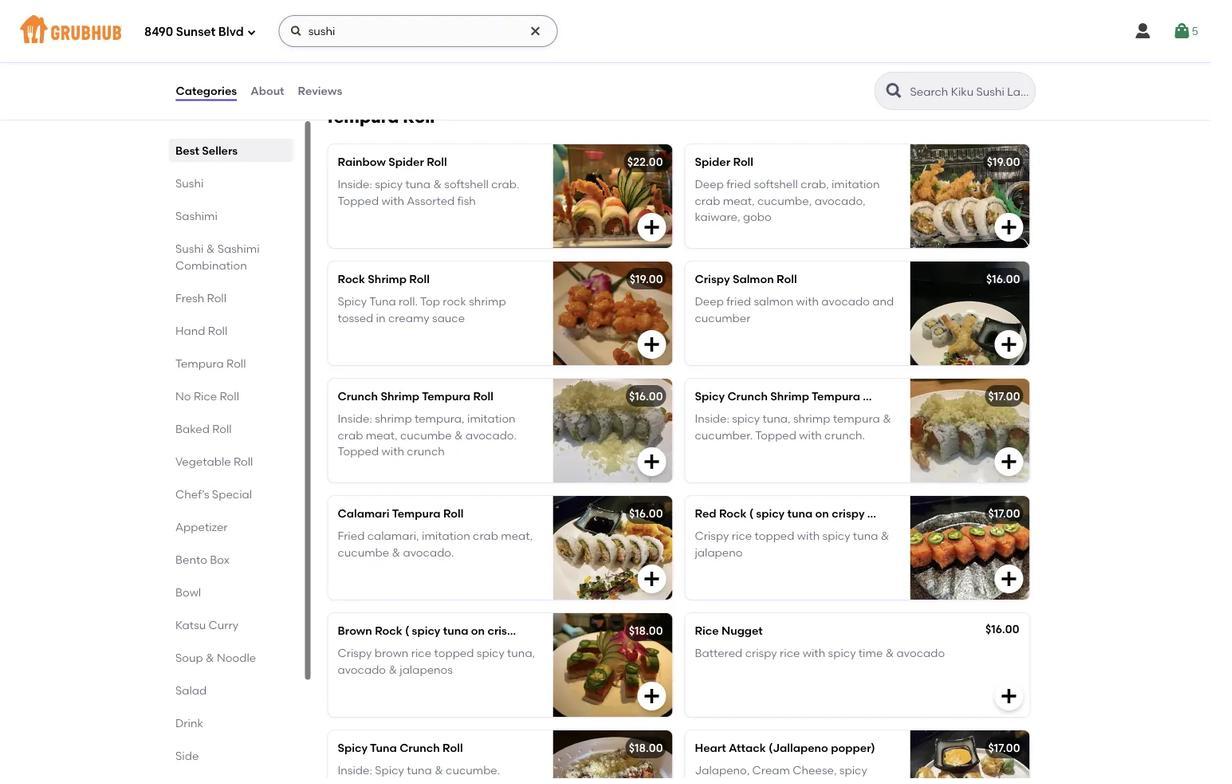 Task type: locate. For each thing, give the bounding box(es) containing it.
crispy for crispy brown rice topped spicy tuna, avocado & jalapenos
[[338, 647, 372, 660]]

avocado left and
[[822, 295, 870, 308]]

tempura roll
[[325, 107, 435, 127], [175, 356, 246, 370]]

0 vertical spatial meat,
[[723, 194, 755, 207]]

appetizer
[[175, 520, 227, 533]]

$19.00
[[987, 155, 1020, 169], [630, 272, 663, 286]]

$16.00
[[986, 272, 1020, 286], [629, 389, 663, 403], [629, 507, 663, 520], [986, 622, 1020, 636]]

creamy
[[388, 311, 430, 325]]

sushi down best
[[175, 176, 203, 190]]

0 horizontal spatial avocado
[[338, 663, 386, 676]]

roll up salmon
[[777, 272, 797, 286]]

roll right cucumber
[[431, 13, 452, 27]]

battered
[[695, 647, 743, 660]]

2 vertical spatial crab
[[473, 529, 498, 543]]

fresh roll
[[175, 291, 226, 305]]

crispy down nugget
[[745, 647, 777, 660]]

deep fried salmon with avocado and cucumber
[[695, 295, 894, 325]]

sashimi up sushi & sashimi combination
[[175, 209, 217, 222]]

hand inside button
[[398, 13, 429, 27]]

and
[[873, 295, 894, 308]]

inside: for inside: spicy tuna & softshell crab. topped with assorted fish
[[338, 178, 372, 191]]

sushi & sashimi combination tab
[[175, 240, 287, 274]]

2 vertical spatial $17.00
[[988, 741, 1020, 755]]

1 vertical spatial deep
[[695, 295, 724, 308]]

spider up kaiware,
[[695, 155, 731, 169]]

deep
[[695, 178, 724, 191], [695, 295, 724, 308]]

1 horizontal spatial rock
[[375, 624, 402, 637]]

inside: inside inside: shrimp tempura, imitation crab meat, cucumbe & avocado. topped with crunch
[[338, 412, 372, 426]]

1 vertical spatial sashimi
[[217, 242, 259, 255]]

inside: down crunch shrimp tempura roll at the left of the page
[[338, 412, 372, 426]]

0 horizontal spatial on
[[471, 624, 485, 637]]

1 horizontal spatial rice
[[732, 529, 752, 543]]

sashimi inside 'sashimi' "tab"
[[175, 209, 217, 222]]

with inside inside: shrimp tempura, imitation crab meat, cucumbe & avocado. topped with crunch
[[382, 444, 404, 458]]

inside: down the rainbow
[[338, 178, 372, 191]]

0 vertical spatial sushi
[[175, 176, 203, 190]]

rice right no
[[193, 389, 217, 403]]

0 vertical spatial $19.00
[[987, 155, 1020, 169]]

tuna down "red rock ( spicy tuna on crispy rice)"
[[853, 529, 878, 543]]

1 vertical spatial rice
[[695, 624, 719, 637]]

crispy inside crispy brown rice topped spicy tuna, avocado & jalapenos
[[338, 647, 372, 660]]

crispy up crispy brown rice topped spicy tuna, avocado & jalapenos
[[488, 624, 521, 637]]

hand down fresh
[[175, 324, 205, 337]]

0 vertical spatial topped
[[755, 529, 795, 543]]

with inside inside: spicy tuna & softshell crab. topped with assorted fish
[[382, 194, 404, 207]]

hand
[[398, 13, 429, 27], [175, 324, 205, 337]]

1 horizontal spatial crab
[[473, 529, 498, 543]]

spicy up cucumber.
[[732, 412, 760, 426]]

with left assorted
[[382, 194, 404, 207]]

attack
[[729, 741, 766, 755]]

avocado right time
[[897, 647, 945, 660]]

svg image for crispy brown rice topped spicy tuna, avocado & jalapenos
[[642, 687, 661, 706]]

spicy inside inside: spicy tuna, shrimp tempura & cucumber. topped with crunch.
[[732, 412, 760, 426]]

spicy down the brown rock ( spicy tuna on crispy rice)
[[477, 647, 505, 660]]

0 vertical spatial crispy
[[832, 507, 865, 520]]

crispy
[[695, 272, 730, 286], [695, 529, 729, 543], [338, 647, 372, 660]]

1 vertical spatial $19.00
[[630, 272, 663, 286]]

0 vertical spatial avocado.
[[466, 428, 517, 442]]

avocado down 'brown'
[[338, 663, 386, 676]]

rock
[[338, 272, 365, 286], [719, 507, 747, 520], [375, 624, 402, 637]]

( for rice
[[749, 507, 754, 520]]

crispy inside crispy rice topped with spicy tuna & jalapeno
[[695, 529, 729, 543]]

rock for brown rock ( spicy tuna on crispy rice)
[[375, 624, 402, 637]]

$18.00
[[629, 624, 663, 637], [629, 741, 663, 755]]

0 vertical spatial rice
[[193, 389, 217, 403]]

& inside inside: shrimp tempura, imitation crab meat, cucumbe & avocado. topped with crunch
[[455, 428, 463, 442]]

topped down spicy crunch shrimp tempura roll
[[755, 428, 797, 442]]

0 horizontal spatial crab
[[338, 428, 363, 442]]

2 horizontal spatial rock
[[719, 507, 747, 520]]

0 horizontal spatial hand
[[175, 324, 205, 337]]

tuna, inside crispy brown rice topped spicy tuna, avocado & jalapenos
[[507, 647, 535, 660]]

tempura
[[833, 412, 880, 426]]

2 sushi from the top
[[175, 242, 203, 255]]

inside: inside "inside: spicy tuna & cucumbe."
[[338, 764, 372, 777]]

on up crispy rice topped with spicy tuna & jalapeno
[[815, 507, 829, 520]]

red
[[695, 507, 717, 520]]

0 horizontal spatial softshell
[[444, 178, 489, 191]]

roll up top at the top of the page
[[409, 272, 430, 286]]

tuna up crispy brown rice topped spicy tuna, avocado & jalapenos
[[443, 624, 468, 637]]

0 vertical spatial rice)
[[867, 507, 892, 520]]

deep for deep fried softshell crab, imitation crab meat, cucumbe, avocado, kaiware, gobo
[[695, 178, 724, 191]]

deep inside deep fried softshell crab, imitation crab meat, cucumbe, avocado, kaiware, gobo
[[695, 178, 724, 191]]

sushi tab
[[175, 175, 287, 191]]

tuna up "inside: spicy tuna & cucumbe."
[[370, 741, 397, 755]]

1 vertical spatial imitation
[[467, 412, 516, 426]]

on up crispy brown rice topped spicy tuna, avocado & jalapenos
[[471, 624, 485, 637]]

1 horizontal spatial spider
[[695, 155, 731, 169]]

with left crunch.
[[799, 428, 822, 442]]

shrimp down spicy crunch shrimp tempura roll
[[793, 412, 830, 426]]

hand roll
[[175, 324, 227, 337]]

$17.00
[[988, 389, 1020, 403], [988, 507, 1020, 520], [988, 741, 1020, 755]]

0 horizontal spatial topped
[[434, 647, 474, 660]]

shrimp down crunch shrimp tempura roll at the left of the page
[[375, 412, 412, 426]]

brown rock ( spicy tuna on crispy rice) image
[[553, 613, 673, 717]]

& inside inside: spicy tuna & softshell crab. topped with assorted fish
[[433, 178, 442, 191]]

1 vertical spatial tuna
[[370, 741, 397, 755]]

combination
[[175, 258, 247, 272]]

nugget
[[722, 624, 763, 637]]

1 horizontal spatial topped
[[755, 529, 795, 543]]

sushi inside sushi & sashimi combination
[[175, 242, 203, 255]]

&
[[433, 178, 442, 191], [206, 242, 214, 255], [883, 412, 891, 426], [455, 428, 463, 442], [881, 529, 889, 543], [392, 545, 400, 559], [886, 647, 894, 660], [205, 651, 214, 664], [389, 663, 397, 676], [435, 764, 443, 777]]

popper)
[[831, 741, 875, 755]]

topped down the brown rock ( spicy tuna on crispy rice)
[[434, 647, 474, 660]]

( up 'brown'
[[405, 624, 409, 637]]

rainbow spider roll
[[338, 155, 447, 169]]

best
[[175, 144, 199, 157]]

spicy inside crispy brown rice topped spicy tuna, avocado & jalapenos
[[477, 647, 505, 660]]

chef's special tab
[[175, 486, 287, 502]]

rice right battered
[[780, 647, 800, 660]]

katsu
[[175, 618, 206, 632]]

roll up baked roll tab
[[219, 389, 239, 403]]

0 horizontal spatial crunch
[[338, 389, 378, 403]]

crispy up cucumber
[[695, 272, 730, 286]]

shrimp right rock
[[469, 295, 506, 308]]

softshell inside deep fried softshell crab, imitation crab meat, cucumbe, avocado, kaiware, gobo
[[754, 178, 798, 191]]

fresh roll tab
[[175, 289, 287, 306]]

with
[[382, 194, 404, 207], [796, 295, 819, 308], [799, 428, 822, 442], [382, 444, 404, 458], [797, 529, 820, 543], [803, 647, 826, 660]]

imitation up avocado,
[[832, 178, 880, 191]]

1 horizontal spatial hand
[[398, 13, 429, 27]]

chef's
[[175, 487, 209, 501]]

crispy up crispy rice topped with spicy tuna & jalapeno
[[832, 507, 865, 520]]

1 horizontal spatial rice)
[[867, 507, 892, 520]]

tuna up crispy rice topped with spicy tuna & jalapeno
[[788, 507, 813, 520]]

tempura roll up no rice roll
[[175, 356, 246, 370]]

1 horizontal spatial avocado
[[822, 295, 870, 308]]

meat, inside deep fried softshell crab, imitation crab meat, cucumbe, avocado, kaiware, gobo
[[723, 194, 755, 207]]

1 horizontal spatial cucumbe
[[400, 428, 452, 442]]

sashimi inside sushi & sashimi combination
[[217, 242, 259, 255]]

spicy for spicy crunch shrimp tempura roll
[[695, 389, 725, 403]]

tuna up in
[[369, 295, 396, 308]]

1 horizontal spatial avocado.
[[466, 428, 517, 442]]

0 horizontal spatial tuna,
[[507, 647, 535, 660]]

spicy tuna crunch roll image
[[553, 730, 673, 779]]

sushi
[[175, 176, 203, 190], [175, 242, 203, 255]]

with down "red rock ( spicy tuna on crispy rice)"
[[797, 529, 820, 543]]

crispy down brown
[[338, 647, 372, 660]]

2 $17.00 from the top
[[988, 507, 1020, 520]]

deep up cucumber
[[695, 295, 724, 308]]

1 fried from the top
[[727, 178, 751, 191]]

fried inside deep fried softshell crab, imitation crab meat, cucumbe, avocado, kaiware, gobo
[[727, 178, 751, 191]]

2 softshell from the left
[[754, 178, 798, 191]]

0 vertical spatial cucumbe
[[400, 428, 452, 442]]

rock up 'brown'
[[375, 624, 402, 637]]

0 horizontal spatial spider
[[389, 155, 424, 169]]

sushi up combination
[[175, 242, 203, 255]]

rice up jalapenos
[[411, 647, 432, 660]]

topped
[[338, 194, 379, 207], [755, 428, 797, 442], [338, 444, 379, 458]]

on
[[815, 507, 829, 520], [471, 624, 485, 637]]

heart
[[695, 741, 726, 755]]

brown
[[338, 624, 372, 637]]

rock shrimp roll image
[[553, 262, 673, 365]]

2 vertical spatial meat,
[[501, 529, 533, 543]]

1 vertical spatial rock
[[719, 507, 747, 520]]

spicy down popper)
[[840, 764, 867, 777]]

1 horizontal spatial meat,
[[501, 529, 533, 543]]

crunch down tossed at the left top of the page
[[338, 389, 378, 403]]

0 horizontal spatial cucumbe
[[338, 545, 389, 559]]

rock right red
[[719, 507, 747, 520]]

topped inside inside: shrimp tempura, imitation crab meat, cucumbe & avocado. topped with crunch
[[338, 444, 379, 458]]

rice) for brown rock ( spicy tuna on crispy rice)
[[523, 624, 548, 637]]

roll inside button
[[431, 13, 452, 27]]

battered crispy rice with spicy time & avocado
[[695, 647, 945, 660]]

crispy up jalapeno
[[695, 529, 729, 543]]

spicy up "inside: spicy tuna & cucumbe."
[[338, 741, 368, 755]]

with inside inside: spicy tuna, shrimp tempura & cucumber. topped with crunch.
[[799, 428, 822, 442]]

inside: for inside: shrimp tempura, imitation crab meat, cucumbe & avocado. topped with crunch
[[338, 412, 372, 426]]

gobo
[[743, 210, 772, 224]]

heart attack (jallapeno popper) image
[[910, 730, 1030, 779]]

1 horizontal spatial softshell
[[754, 178, 798, 191]]

spicy inside spicy tuna roll. top rock shrimp tossed in creamy sauce
[[338, 295, 367, 308]]

spicy
[[375, 178, 403, 191], [732, 412, 760, 426], [756, 507, 785, 520], [823, 529, 850, 543], [412, 624, 441, 637], [477, 647, 505, 660], [828, 647, 856, 660], [840, 764, 867, 777]]

inside: down the "spicy tuna crunch roll"
[[338, 764, 372, 777]]

2 horizontal spatial rice
[[780, 647, 800, 660]]

sauce
[[432, 311, 465, 325]]

tempura roll up the rainbow spider roll
[[325, 107, 435, 127]]

$16.00 for fried calamari, imitation crab meat, cucumbe & avocado.
[[629, 507, 663, 520]]

1 vertical spatial avocado
[[897, 647, 945, 660]]

1 horizontal spatial shrimp
[[469, 295, 506, 308]]

rice inside crispy brown rice topped spicy tuna, avocado & jalapenos
[[411, 647, 432, 660]]

topped inside inside: spicy tuna, shrimp tempura & cucumber. topped with crunch.
[[755, 428, 797, 442]]

spider
[[389, 155, 424, 169], [695, 155, 731, 169]]

rice)
[[867, 507, 892, 520], [523, 624, 548, 637]]

roll up cucumbe. at the bottom left of page
[[443, 741, 463, 755]]

with right salmon
[[796, 295, 819, 308]]

fried down spider roll
[[727, 178, 751, 191]]

tuna,
[[763, 412, 791, 426], [507, 647, 535, 660]]

search icon image
[[885, 81, 904, 100]]

1 vertical spatial hand
[[175, 324, 205, 337]]

1 vertical spatial crispy
[[488, 624, 521, 637]]

2 vertical spatial crispy
[[745, 647, 777, 660]]

0 vertical spatial on
[[815, 507, 829, 520]]

2 $18.00 from the top
[[629, 741, 663, 755]]

topped
[[755, 529, 795, 543], [434, 647, 474, 660]]

$19.00 for deep fried softshell crab, imitation crab meat, cucumbe, avocado, kaiware, gobo
[[987, 155, 1020, 169]]

0 vertical spatial $18.00
[[629, 624, 663, 637]]

bento box tab
[[175, 551, 287, 568]]

topped down "red rock ( spicy tuna on crispy rice)"
[[755, 529, 795, 543]]

0 horizontal spatial $19.00
[[630, 272, 663, 286]]

rice up jalapeno
[[732, 529, 752, 543]]

softshell
[[444, 178, 489, 191], [754, 178, 798, 191]]

1 vertical spatial tempura roll
[[175, 356, 246, 370]]

with inside crispy rice topped with spicy tuna & jalapeno
[[797, 529, 820, 543]]

2 spider from the left
[[695, 155, 731, 169]]

1 softshell from the left
[[444, 178, 489, 191]]

tempura inside tab
[[175, 356, 223, 370]]

inside: inside inside: spicy tuna, shrimp tempura & cucumber. topped with crunch.
[[695, 412, 730, 426]]

cucumbe
[[400, 428, 452, 442], [338, 545, 389, 559]]

0 horizontal spatial rock
[[338, 272, 365, 286]]

2 fried from the top
[[727, 295, 751, 308]]

tempura roll tab
[[175, 355, 287, 372]]

cucumbe,
[[758, 194, 812, 207]]

1 vertical spatial tuna,
[[507, 647, 535, 660]]

calamari,
[[367, 529, 419, 543]]

red rock ( spicy tuna on crispy rice)
[[695, 507, 892, 520]]

spicy crunch shrimp tempura roll image
[[910, 379, 1030, 482]]

0 vertical spatial avocado
[[822, 295, 870, 308]]

2 horizontal spatial shrimp
[[793, 412, 830, 426]]

1 vertical spatial rice)
[[523, 624, 548, 637]]

1 deep from the top
[[695, 178, 724, 191]]

rock shrimp roll
[[338, 272, 430, 286]]

0 vertical spatial tuna,
[[763, 412, 791, 426]]

tempura up calamari,
[[392, 507, 441, 520]]

crab
[[695, 194, 720, 207], [338, 428, 363, 442], [473, 529, 498, 543]]

0 vertical spatial sashimi
[[175, 209, 217, 222]]

0 vertical spatial topped
[[338, 194, 379, 207]]

inside: for inside: spicy tuna, shrimp tempura & cucumber. topped with crunch.
[[695, 412, 730, 426]]

tempura up the rainbow
[[325, 107, 399, 127]]

1 vertical spatial on
[[471, 624, 485, 637]]

jalapeno, cream cheese, spicy
[[695, 764, 867, 779]]

blvd
[[218, 25, 244, 39]]

2 horizontal spatial crab
[[695, 194, 720, 207]]

0 horizontal spatial avocado.
[[403, 545, 454, 559]]

0 horizontal spatial rice
[[411, 647, 432, 660]]

$18.00 for inside: spicy tuna & cucumbe.
[[629, 741, 663, 755]]

$17.00 for &
[[988, 389, 1020, 403]]

meat, inside inside: shrimp tempura, imitation crab meat, cucumbe & avocado. topped with crunch
[[366, 428, 398, 442]]

shrimp inside inside: shrimp tempura, imitation crab meat, cucumbe & avocado. topped with crunch
[[375, 412, 412, 426]]

tuna inside "inside: spicy tuna & cucumbe."
[[407, 764, 432, 777]]

2 vertical spatial avocado
[[338, 663, 386, 676]]

no
[[175, 389, 191, 403]]

2 vertical spatial crispy
[[338, 647, 372, 660]]

1 $17.00 from the top
[[988, 389, 1020, 403]]

tuna down the "spicy tuna crunch roll"
[[407, 764, 432, 777]]

fried up cucumber
[[727, 295, 751, 308]]

roll up fried calamari, imitation crab meat, cucumbe & avocado.
[[443, 507, 464, 520]]

imitation right 'tempura,'
[[467, 412, 516, 426]]

spicy up cucumber.
[[695, 389, 725, 403]]

inside: spicy tuna & cucumbe.
[[338, 764, 514, 779]]

2 vertical spatial rock
[[375, 624, 402, 637]]

0 horizontal spatial shrimp
[[375, 412, 412, 426]]

side tab
[[175, 747, 287, 764]]

inside: inside inside: spicy tuna & softshell crab. topped with assorted fish
[[338, 178, 372, 191]]

1 sushi from the top
[[175, 176, 203, 190]]

spicy down the rainbow spider roll
[[375, 178, 403, 191]]

( right red
[[749, 507, 754, 520]]

roll up special
[[233, 455, 253, 468]]

0 vertical spatial fried
[[727, 178, 751, 191]]

avocado
[[822, 295, 870, 308], [897, 647, 945, 660], [338, 663, 386, 676]]

(jallapeno
[[769, 741, 828, 755]]

2 deep from the top
[[695, 295, 724, 308]]

sellers
[[202, 144, 237, 157]]

1 vertical spatial meat,
[[366, 428, 398, 442]]

sashimi up combination
[[217, 242, 259, 255]]

rock up tossed at the left top of the page
[[338, 272, 365, 286]]

shrimp up roll.
[[368, 272, 407, 286]]

svg image
[[642, 44, 661, 63], [642, 335, 661, 354], [642, 452, 661, 471], [1000, 452, 1019, 471], [642, 569, 661, 588], [642, 687, 661, 706], [1000, 687, 1019, 706]]

noodle
[[216, 651, 256, 664]]

cream
[[752, 764, 790, 777]]

fried inside deep fried salmon with avocado and cucumber
[[727, 295, 751, 308]]

1 $18.00 from the top
[[629, 624, 663, 637]]

2 horizontal spatial meat,
[[723, 194, 755, 207]]

fried
[[727, 178, 751, 191], [727, 295, 751, 308]]

rice up battered
[[695, 624, 719, 637]]

meat, inside fried calamari, imitation crab meat, cucumbe & avocado.
[[501, 529, 533, 543]]

roll down hand roll tab in the top left of the page
[[226, 356, 246, 370]]

cucumbe up crunch
[[400, 428, 452, 442]]

2 horizontal spatial crispy
[[832, 507, 865, 520]]

1 horizontal spatial $19.00
[[987, 155, 1020, 169]]

softshell up cucumbe,
[[754, 178, 798, 191]]

inside: up cucumber.
[[695, 412, 730, 426]]

baked roll
[[175, 422, 231, 435]]

0 vertical spatial (
[[749, 507, 754, 520]]

0 horizontal spatial tempura roll
[[175, 356, 246, 370]]

1 vertical spatial cucumbe
[[338, 545, 389, 559]]

1 horizontal spatial (
[[749, 507, 754, 520]]

categories
[[176, 84, 237, 98]]

svg image
[[1134, 22, 1153, 41], [1173, 22, 1192, 41], [290, 25, 303, 37], [529, 25, 542, 37], [247, 28, 257, 37], [642, 218, 661, 237], [1000, 218, 1019, 237], [1000, 335, 1019, 354], [1000, 569, 1019, 588]]

0 horizontal spatial crispy
[[488, 624, 521, 637]]

deep down spider roll
[[695, 178, 724, 191]]

red rock ( spicy tuna on crispy rice) image
[[910, 496, 1030, 600]]

1 vertical spatial topped
[[755, 428, 797, 442]]

tuna inside spicy tuna roll. top rock shrimp tossed in creamy sauce
[[369, 295, 396, 308]]

heart attack (jallapeno popper)
[[695, 741, 875, 755]]

0 vertical spatial $17.00
[[988, 389, 1020, 403]]

crunch up "inside: spicy tuna & cucumbe."
[[400, 741, 440, 755]]

0 vertical spatial hand
[[398, 13, 429, 27]]

1 horizontal spatial tempura roll
[[325, 107, 435, 127]]

tuna inside inside: spicy tuna & softshell crab. topped with assorted fish
[[406, 178, 431, 191]]

softshell up fish
[[444, 178, 489, 191]]

spicy left time
[[828, 647, 856, 660]]

imitation down calamari tempura roll at left bottom
[[422, 529, 470, 543]]

1 vertical spatial fried
[[727, 295, 751, 308]]

0 horizontal spatial (
[[405, 624, 409, 637]]

tuna up assorted
[[406, 178, 431, 191]]

svg image for inside: shrimp tempura, imitation crab meat, cucumbe & avocado. topped with crunch
[[642, 452, 661, 471]]

shrimp
[[368, 272, 407, 286], [381, 389, 420, 403], [771, 389, 809, 403]]

calamari tempura roll image
[[553, 496, 673, 600]]

2 vertical spatial imitation
[[422, 529, 470, 543]]

1 vertical spatial sushi
[[175, 242, 203, 255]]

0 vertical spatial deep
[[695, 178, 724, 191]]

1 vertical spatial topped
[[434, 647, 474, 660]]

shrimp up 'tempura,'
[[381, 389, 420, 403]]

spicy down "red rock ( spicy tuna on crispy rice)"
[[823, 529, 850, 543]]

tuna for roll.
[[369, 295, 396, 308]]

spicy up crispy brown rice topped spicy tuna, avocado & jalapenos
[[412, 624, 441, 637]]

deep inside deep fried salmon with avocado and cucumber
[[695, 295, 724, 308]]

crunch up cucumber.
[[728, 389, 768, 403]]

hand right cucumber
[[398, 13, 429, 27]]

1 vertical spatial (
[[405, 624, 409, 637]]

spicy up tossed at the left top of the page
[[338, 295, 367, 308]]

baked roll tab
[[175, 420, 287, 437]]

0 vertical spatial crispy
[[695, 272, 730, 286]]

tempura roll inside tab
[[175, 356, 246, 370]]

hand inside tab
[[175, 324, 205, 337]]

$16.00 for inside: shrimp tempura, imitation crab meat, cucumbe & avocado. topped with crunch
[[629, 389, 663, 403]]

8490 sunset blvd
[[144, 25, 244, 39]]

1 horizontal spatial on
[[815, 507, 829, 520]]

sashimi tab
[[175, 207, 287, 224]]

(
[[749, 507, 754, 520], [405, 624, 409, 637]]

tuna inside crispy rice topped with spicy tuna & jalapeno
[[853, 529, 878, 543]]

shrimp for tuna
[[368, 272, 407, 286]]

topped down the rainbow
[[338, 194, 379, 207]]

0 horizontal spatial meat,
[[366, 428, 398, 442]]

inside:
[[338, 178, 372, 191], [338, 412, 372, 426], [695, 412, 730, 426], [338, 764, 372, 777]]

1 vertical spatial crab
[[338, 428, 363, 442]]

spicy down the "spicy tuna crunch roll"
[[375, 764, 404, 777]]

spider roll
[[695, 155, 754, 169]]



Task type: describe. For each thing, give the bounding box(es) containing it.
imitation inside deep fried softshell crab, imitation crab meat, cucumbe, avocado, kaiware, gobo
[[832, 178, 880, 191]]

roll right baked
[[212, 422, 231, 435]]

crispy for crispy rice topped with spicy tuna & jalapeno
[[695, 529, 729, 543]]

avocado. inside inside: shrimp tempura, imitation crab meat, cucumbe & avocado. topped with crunch
[[466, 428, 517, 442]]

& inside sushi & sashimi combination
[[206, 242, 214, 255]]

drink tab
[[175, 715, 287, 731]]

$17.00 for tuna
[[988, 507, 1020, 520]]

spicy crunch shrimp tempura roll
[[695, 389, 883, 403]]

tempura up tempura
[[812, 389, 860, 403]]

drink
[[175, 716, 203, 730]]

rice for brown rock ( spicy tuna on crispy rice)
[[411, 647, 432, 660]]

spicy tuna crunch roll
[[338, 741, 463, 755]]

assorted
[[407, 194, 455, 207]]

crispy for tuna,
[[488, 624, 521, 637]]

3 $17.00 from the top
[[988, 741, 1020, 755]]

roll down the fresh roll tab on the left top of the page
[[208, 324, 227, 337]]

no rice roll tab
[[175, 388, 287, 404]]

vegetable roll tab
[[175, 453, 287, 470]]

crunch.
[[825, 428, 865, 442]]

svg image inside 5 button
[[1173, 22, 1192, 41]]

shrimp inside inside: spicy tuna, shrimp tempura & cucumber. topped with crunch.
[[793, 412, 830, 426]]

& inside tab
[[205, 651, 214, 664]]

fried for softshell
[[727, 178, 751, 191]]

roll up inside: shrimp tempura, imitation crab meat, cucumbe & avocado. topped with crunch at the left bottom
[[473, 389, 494, 403]]

imitation inside fried calamari, imitation crab meat, cucumbe & avocado.
[[422, 529, 470, 543]]

fish
[[457, 194, 476, 207]]

crab,
[[801, 178, 829, 191]]

crunch shrimp tempura roll image
[[553, 379, 673, 482]]

appetizer tab
[[175, 518, 287, 535]]

deep for deep fried salmon with avocado and cucumber
[[695, 295, 724, 308]]

tuna for crunch
[[370, 741, 397, 755]]

avocado inside deep fried salmon with avocado and cucumber
[[822, 295, 870, 308]]

$22.00
[[627, 155, 663, 169]]

best sellers tab
[[175, 142, 287, 159]]

crab inside fried calamari, imitation crab meat, cucumbe & avocado.
[[473, 529, 498, 543]]

kaiware,
[[695, 210, 740, 224]]

bento box
[[175, 553, 229, 566]]

1 spider from the left
[[389, 155, 424, 169]]

2 horizontal spatial crunch
[[728, 389, 768, 403]]

spicy for spicy tuna roll. top rock shrimp tossed in creamy sauce
[[338, 295, 367, 308]]

sunset
[[176, 25, 216, 39]]

rice for rice nugget
[[780, 647, 800, 660]]

rock for red rock ( spicy tuna on crispy rice)
[[719, 507, 747, 520]]

crispy for tuna
[[832, 507, 865, 520]]

box
[[209, 553, 229, 566]]

reviews button
[[297, 62, 343, 120]]

spicy inside inside: spicy tuna & softshell crab. topped with assorted fish
[[375, 178, 403, 191]]

crab inside deep fried softshell crab, imitation crab meat, cucumbe, avocado, kaiware, gobo
[[695, 194, 720, 207]]

cucumbe.
[[446, 764, 500, 777]]

crispy salmon roll image
[[910, 262, 1030, 365]]

rice) for red rock ( spicy tuna on crispy rice)
[[867, 507, 892, 520]]

cucumber
[[338, 13, 396, 27]]

Search for food, convenience, alcohol... search field
[[279, 15, 558, 47]]

crispy salmon roll
[[695, 272, 797, 286]]

tuna, inside inside: spicy tuna, shrimp tempura & cucumber. topped with crunch.
[[763, 412, 791, 426]]

baked
[[175, 422, 209, 435]]

Search Kiku Sushi Larchmont search field
[[909, 84, 1031, 99]]

roll.
[[399, 295, 418, 308]]

jalapeno,
[[695, 764, 750, 777]]

side
[[175, 749, 198, 762]]

crispy brown rice topped spicy tuna, avocado & jalapenos
[[338, 647, 535, 676]]

top
[[420, 295, 440, 308]]

imitation inside inside: shrimp tempura, imitation crab meat, cucumbe & avocado. topped with crunch
[[467, 412, 516, 426]]

rice inside tab
[[193, 389, 217, 403]]

spicy for spicy tuna crunch roll
[[338, 741, 368, 755]]

fried for salmon
[[727, 295, 751, 308]]

roll up inside: spicy tuna & softshell crab. topped with assorted fish
[[427, 155, 447, 169]]

2 horizontal spatial avocado
[[897, 647, 945, 660]]

rainbow spider roll image
[[553, 144, 673, 248]]

& inside crispy rice topped with spicy tuna & jalapeno
[[881, 529, 889, 543]]

roll up tempura
[[863, 389, 883, 403]]

spicy up crispy rice topped with spicy tuna & jalapeno
[[756, 507, 785, 520]]

& inside "inside: spicy tuna & cucumbe."
[[435, 764, 443, 777]]

no rice roll
[[175, 389, 239, 403]]

topped inside inside: spicy tuna & softshell crab. topped with assorted fish
[[338, 194, 379, 207]]

cucumbe inside fried calamari, imitation crab meat, cucumbe & avocado.
[[338, 545, 389, 559]]

fresh
[[175, 291, 204, 305]]

crab.
[[491, 178, 519, 191]]

rainbow
[[338, 155, 386, 169]]

soup & noodle tab
[[175, 649, 287, 666]]

special
[[212, 487, 252, 501]]

spicy inside crispy rice topped with spicy tuna & jalapeno
[[823, 529, 850, 543]]

katsu curry
[[175, 618, 238, 632]]

& inside inside: spicy tuna, shrimp tempura & cucumber. topped with crunch.
[[883, 412, 891, 426]]

svg image for inside: spicy tuna, shrimp tempura & cucumber. topped with crunch.
[[1000, 452, 1019, 471]]

cheese,
[[793, 764, 837, 777]]

categories button
[[175, 62, 238, 120]]

with left time
[[803, 647, 826, 660]]

jalapenos
[[400, 663, 453, 676]]

svg image for fried calamari, imitation crab meat, cucumbe & avocado.
[[642, 569, 661, 588]]

avocado,
[[815, 194, 866, 207]]

sushi & sashimi combination
[[175, 242, 259, 272]]

sushi for sushi & sashimi combination
[[175, 242, 203, 255]]

sushi for sushi
[[175, 176, 203, 190]]

tempura up 'tempura,'
[[422, 389, 471, 403]]

deep fried softshell crab, imitation crab meat, cucumbe, avocado, kaiware, gobo
[[695, 178, 880, 224]]

$18.00 for crispy brown rice topped spicy tuna, avocado & jalapenos
[[629, 624, 663, 637]]

cucumber hand roll
[[338, 13, 452, 27]]

1 horizontal spatial rice
[[695, 624, 719, 637]]

bowl tab
[[175, 584, 287, 600]]

brown
[[375, 647, 409, 660]]

reviews
[[298, 84, 342, 98]]

brown rock ( spicy tuna on crispy rice)
[[338, 624, 548, 637]]

crab inside inside: shrimp tempura, imitation crab meat, cucumbe & avocado. topped with crunch
[[338, 428, 363, 442]]

fried calamari, imitation crab meat, cucumbe & avocado.
[[338, 529, 533, 559]]

topped inside crispy rice topped with spicy tuna & jalapeno
[[755, 529, 795, 543]]

calamari
[[338, 507, 390, 520]]

vegetable
[[175, 455, 231, 468]]

inside: shrimp tempura, imitation crab meat, cucumbe & avocado. topped with crunch
[[338, 412, 517, 458]]

rice nugget
[[695, 624, 763, 637]]

5 button
[[1173, 17, 1199, 45]]

crunch shrimp tempura roll
[[338, 389, 494, 403]]

cucumber.
[[695, 428, 753, 442]]

spider roll image
[[910, 144, 1030, 248]]

roll up gobo
[[733, 155, 754, 169]]

svg image for battered crispy rice with spicy time & avocado
[[1000, 687, 1019, 706]]

cucumber hand roll button
[[328, 2, 673, 74]]

crispy rice topped with spicy tuna & jalapeno
[[695, 529, 889, 559]]

spicy inside jalapeno, cream cheese, spicy
[[840, 764, 867, 777]]

soup
[[175, 651, 203, 664]]

hand roll tab
[[175, 322, 287, 339]]

roll up the rainbow spider roll
[[403, 107, 435, 127]]

on for topped
[[471, 624, 485, 637]]

svg image for spicy tuna roll. top rock shrimp tossed in creamy sauce
[[642, 335, 661, 354]]

main navigation navigation
[[0, 0, 1211, 62]]

salad tab
[[175, 682, 287, 699]]

1 horizontal spatial crunch
[[400, 741, 440, 755]]

bento
[[175, 553, 207, 566]]

shrimp inside spicy tuna roll. top rock shrimp tossed in creamy sauce
[[469, 295, 506, 308]]

katsu curry tab
[[175, 616, 287, 633]]

softshell inside inside: spicy tuna & softshell crab. topped with assorted fish
[[444, 178, 489, 191]]

$19.00 for spicy tuna roll. top rock shrimp tossed in creamy sauce
[[630, 272, 663, 286]]

with inside deep fried salmon with avocado and cucumber
[[796, 295, 819, 308]]

chef's special
[[175, 487, 252, 501]]

& inside fried calamari, imitation crab meat, cucumbe & avocado.
[[392, 545, 400, 559]]

avocado. inside fried calamari, imitation crab meat, cucumbe & avocado.
[[403, 545, 454, 559]]

salmon
[[733, 272, 774, 286]]

avocado inside crispy brown rice topped spicy tuna, avocado & jalapenos
[[338, 663, 386, 676]]

& inside crispy brown rice topped spicy tuna, avocado & jalapenos
[[389, 663, 397, 676]]

about button
[[250, 62, 285, 120]]

cucumbe inside inside: shrimp tempura, imitation crab meat, cucumbe & avocado. topped with crunch
[[400, 428, 452, 442]]

crunch
[[407, 444, 445, 458]]

rice inside crispy rice topped with spicy tuna & jalapeno
[[732, 529, 752, 543]]

tempura,
[[415, 412, 465, 426]]

salmon
[[754, 295, 794, 308]]

roll right fresh
[[207, 291, 226, 305]]

about
[[251, 84, 284, 98]]

spicy inside "inside: spicy tuna & cucumbe."
[[375, 764, 404, 777]]

inside: for inside: spicy tuna & cucumbe.
[[338, 764, 372, 777]]

tossed
[[338, 311, 373, 325]]

crispy for crispy salmon roll
[[695, 272, 730, 286]]

( for brown
[[405, 624, 409, 637]]

topped inside crispy brown rice topped spicy tuna, avocado & jalapenos
[[434, 647, 474, 660]]

best sellers
[[175, 144, 237, 157]]

1 horizontal spatial crispy
[[745, 647, 777, 660]]

shrimp for shrimp
[[381, 389, 420, 403]]

shrimp up inside: spicy tuna, shrimp tempura & cucumber. topped with crunch.
[[771, 389, 809, 403]]

inside: spicy tuna & softshell crab. topped with assorted fish
[[338, 178, 519, 207]]

spicy tuna roll. top rock shrimp tossed in creamy sauce
[[338, 295, 506, 325]]

$16.00 for deep fried salmon with avocado and cucumber
[[986, 272, 1020, 286]]

inside: spicy tuna, shrimp tempura & cucumber. topped with crunch.
[[695, 412, 891, 442]]

0 vertical spatial tempura roll
[[325, 107, 435, 127]]

on for with
[[815, 507, 829, 520]]

vegetable roll
[[175, 455, 253, 468]]

fried
[[338, 529, 365, 543]]

salad
[[175, 683, 206, 697]]

time
[[859, 647, 883, 660]]

0 vertical spatial rock
[[338, 272, 365, 286]]

bowl
[[175, 585, 201, 599]]

rock
[[443, 295, 466, 308]]

5
[[1192, 24, 1199, 38]]



Task type: vqa. For each thing, say whether or not it's contained in the screenshot.
TEXT
no



